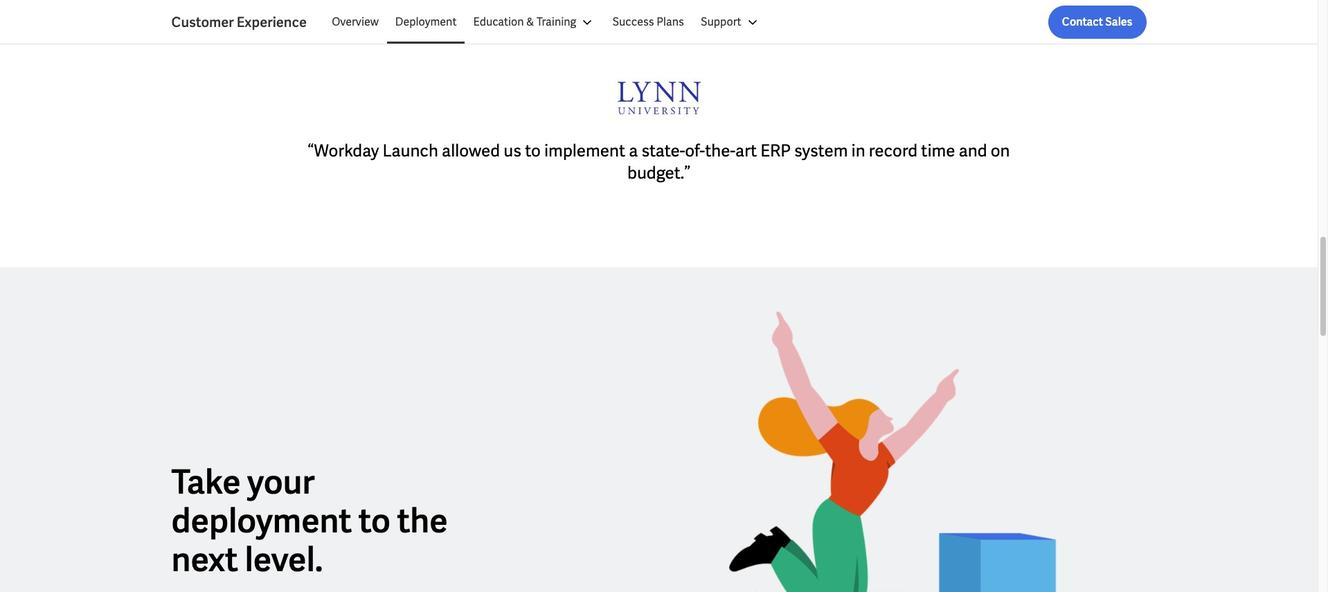 Task type: describe. For each thing, give the bounding box(es) containing it.
a
[[629, 140, 638, 161]]

experience
[[237, 13, 307, 31]]

deployment
[[171, 499, 352, 542]]

overview link
[[324, 6, 387, 39]]

your
[[247, 460, 315, 503]]

menu containing overview
[[324, 6, 769, 39]]

take
[[171, 460, 241, 503]]

education
[[473, 15, 524, 29]]

support
[[701, 15, 742, 29]]

lynn university logo image
[[618, 79, 701, 118]]

next
[[171, 538, 238, 581]]

to inside "workday launch allowed us to implement a state-of-the-art erp system in record time and on budget."
[[525, 140, 541, 161]]

level.
[[245, 538, 323, 581]]

allowed
[[442, 140, 500, 161]]

training
[[537, 15, 577, 29]]

budget."
[[628, 162, 691, 183]]

sales
[[1106, 15, 1133, 29]]

contact sales link
[[1049, 6, 1147, 39]]

the-
[[705, 140, 736, 161]]

deployment
[[395, 15, 457, 29]]

plans
[[657, 15, 684, 29]]

of-
[[685, 140, 705, 161]]

and
[[959, 140, 988, 161]]



Task type: vqa. For each thing, say whether or not it's contained in the screenshot.
Success Plans "link"
yes



Task type: locate. For each thing, give the bounding box(es) containing it.
"workday
[[308, 140, 379, 161]]

illustration of woman jumping on springboard chart. image
[[587, 312, 1147, 592]]

state-
[[642, 140, 685, 161]]

education & training
[[473, 15, 577, 29]]

to left the
[[359, 499, 391, 542]]

in
[[852, 140, 866, 161]]

success
[[613, 15, 654, 29]]

launch
[[383, 140, 439, 161]]

1 vertical spatial to
[[359, 499, 391, 542]]

art
[[736, 140, 757, 161]]

1 horizontal spatial to
[[525, 140, 541, 161]]

to inside the take your deployment to the next level.
[[359, 499, 391, 542]]

customer
[[171, 13, 234, 31]]

customer experience link
[[171, 12, 324, 32]]

overview
[[332, 15, 379, 29]]

contact sales
[[1063, 15, 1133, 29]]

take your deployment to the next level.
[[171, 460, 448, 581]]

support button
[[693, 6, 769, 39]]

erp
[[761, 140, 791, 161]]

list containing overview
[[324, 6, 1147, 39]]

0 horizontal spatial to
[[359, 499, 391, 542]]

on
[[991, 140, 1010, 161]]

success plans
[[613, 15, 684, 29]]

menu
[[324, 6, 769, 39]]

list
[[324, 6, 1147, 39]]

record
[[869, 140, 918, 161]]

0 vertical spatial to
[[525, 140, 541, 161]]

time
[[922, 140, 956, 161]]

to right us
[[525, 140, 541, 161]]

"workday launch allowed us to implement a state-of-the-art erp system in record time and on budget."
[[308, 140, 1010, 183]]

&
[[527, 15, 534, 29]]

customer experience
[[171, 13, 307, 31]]

contact
[[1063, 15, 1104, 29]]

success plans link
[[604, 6, 693, 39]]

deployment link
[[387, 6, 465, 39]]

us
[[504, 140, 522, 161]]

to
[[525, 140, 541, 161], [359, 499, 391, 542]]

the
[[397, 499, 448, 542]]

system
[[795, 140, 848, 161]]

implement
[[545, 140, 626, 161]]

education & training button
[[465, 6, 604, 39]]



